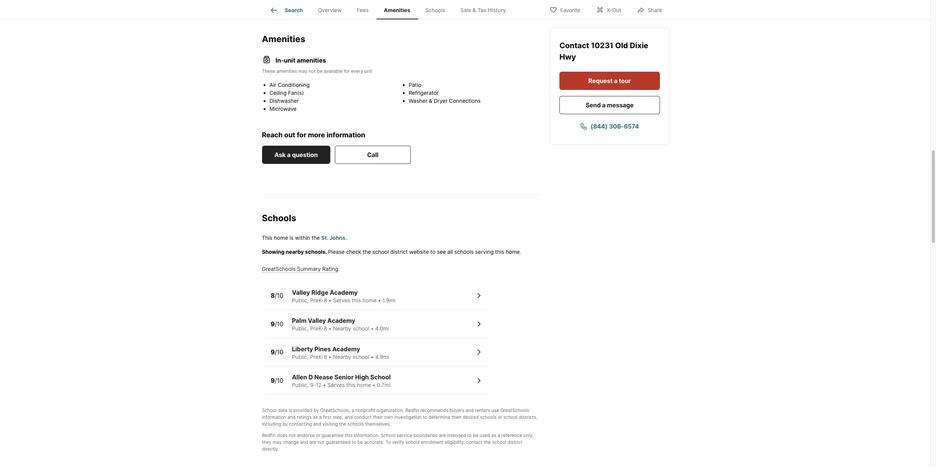Task type: locate. For each thing, give the bounding box(es) containing it.
guaranteed
[[326, 439, 351, 445]]

9 /10 for palm
[[271, 320, 284, 328]]

• up pines
[[329, 325, 332, 332]]

information
[[327, 131, 365, 139], [262, 414, 286, 420]]

1 vertical spatial valley
[[308, 317, 326, 324]]

first step, and conduct their own investigation to determine their desired schools or school districts, including by contacting and visiting the schools themselves.
[[262, 414, 538, 427]]

ask a question button
[[262, 146, 330, 164]]

a left tour
[[614, 77, 618, 85]]

a
[[614, 77, 618, 85], [602, 101, 606, 109], [287, 151, 291, 159], [352, 407, 354, 413], [319, 414, 322, 420], [498, 432, 500, 438]]

0 vertical spatial is
[[290, 234, 294, 241]]

district left website at left
[[391, 248, 408, 255]]

information inside , a nonprofit organization. redfin recommends buyers and renters use greatschools information and ratings as a
[[262, 414, 286, 420]]

tour
[[619, 77, 631, 85]]

nearby inside palm valley academy public, prek-8 • nearby school • 4.0mi
[[333, 325, 351, 332]]

0 vertical spatial district
[[391, 248, 408, 255]]

0 vertical spatial as
[[313, 414, 318, 420]]

school left data at the left of the page
[[262, 407, 277, 413]]

for left every
[[344, 68, 350, 74]]

0 vertical spatial are
[[439, 432, 446, 438]]

1 vertical spatial school
[[262, 407, 277, 413]]

their
[[373, 414, 383, 420], [452, 414, 462, 420]]

reach
[[262, 131, 283, 139]]

greatschools
[[262, 265, 296, 272], [320, 407, 349, 413], [501, 407, 530, 413]]

may inside 'school service boundaries are intended to be used as a reference only; they may change and are not'
[[273, 439, 282, 445]]

2 /10 from the top
[[275, 320, 284, 328]]

0 horizontal spatial by
[[283, 421, 288, 427]]

9 /10 left allen
[[271, 377, 284, 384]]

eligibility,
[[445, 439, 465, 445]]

tab list
[[262, 0, 520, 19]]

nearby inside 'liberty pines academy public, prek-8 • nearby school • 4.9mi'
[[333, 353, 351, 360]]

1 vertical spatial academy
[[327, 317, 355, 324]]

be down information.
[[358, 439, 363, 445]]

greatschools inside , a nonprofit organization. redfin recommends buyers and renters use greatschools information and ratings as a
[[501, 407, 530, 413]]

as right used
[[492, 432, 497, 438]]

public, inside 'liberty pines academy public, prek-8 • nearby school • 4.9mi'
[[292, 353, 309, 360]]

available
[[324, 68, 343, 74]]

message
[[607, 101, 634, 109]]

to inside guaranteed to be accurate. to verify school enrollment eligibility, contact the school district directly.
[[352, 439, 356, 445]]

• left 1.9mi
[[378, 297, 381, 303]]

prek- up pines
[[310, 325, 324, 332]]

serves down senior
[[328, 382, 345, 388]]

(844) 306-6574
[[591, 123, 639, 130]]

/10 left palm
[[275, 320, 284, 328]]

nearby for pines
[[333, 353, 351, 360]]

information up including
[[262, 414, 286, 420]]

1 vertical spatial &
[[429, 98, 432, 104]]

3 9 /10 from the top
[[271, 377, 284, 384]]

school down reference
[[492, 439, 506, 445]]

1 horizontal spatial or
[[498, 414, 502, 420]]

&
[[473, 7, 476, 13], [429, 98, 432, 104]]

3 public, from the top
[[292, 353, 309, 360]]

to
[[431, 248, 436, 255], [423, 414, 427, 420], [467, 432, 472, 438], [352, 439, 356, 445]]

1 /10 from the top
[[275, 292, 284, 299]]

1 vertical spatial is
[[289, 407, 292, 413]]

as right ratings
[[313, 414, 318, 420]]

school inside 'school service boundaries are intended to be used as a reference only; they may change and are not'
[[381, 432, 396, 438]]

1 horizontal spatial for
[[344, 68, 350, 74]]

redfin up they
[[262, 432, 276, 438]]

schools tab
[[418, 1, 453, 19]]

all
[[448, 248, 453, 255]]

1 vertical spatial not
[[289, 432, 296, 438]]

1 vertical spatial by
[[283, 421, 288, 427]]

nease
[[314, 373, 333, 381]]

/10
[[275, 292, 284, 299], [275, 320, 284, 328], [275, 348, 284, 356], [275, 377, 284, 384]]

a for request
[[614, 77, 618, 85]]

prek- down pines
[[310, 353, 324, 360]]

out
[[612, 7, 621, 13]]

school inside allen d nease senior high school public, 9-12 • serves this home • 0.7mi
[[370, 373, 391, 381]]

sale & tax history
[[461, 7, 506, 13]]

a right ask
[[287, 151, 291, 159]]

public, up palm
[[292, 297, 309, 303]]

intended
[[447, 432, 466, 438]]

to down recommends on the left bottom of page
[[423, 414, 427, 420]]

school up to
[[381, 432, 396, 438]]

provided
[[294, 407, 312, 413]]

showing
[[262, 248, 285, 255]]

0 horizontal spatial &
[[429, 98, 432, 104]]

1 horizontal spatial information
[[327, 131, 365, 139]]

0 vertical spatial prek-
[[310, 297, 324, 303]]

and up the "redfin does not endorse or guarantee this information."
[[313, 421, 321, 427]]

1 vertical spatial schools
[[262, 213, 296, 223]]

0 vertical spatial amenities
[[384, 7, 410, 13]]

0 vertical spatial serves
[[333, 297, 350, 303]]

district down reference
[[508, 439, 523, 445]]

may
[[299, 68, 308, 74], [273, 439, 282, 445]]

a for ask
[[287, 151, 291, 159]]

0 vertical spatial schools
[[426, 7, 445, 13]]

sale & tax history tab
[[453, 1, 514, 19]]

tab list containing search
[[262, 0, 520, 19]]

public, inside allen d nease senior high school public, 9-12 • serves this home • 0.7mi
[[292, 382, 309, 388]]

information right 'more'
[[327, 131, 365, 139]]

the right check
[[363, 248, 371, 255]]

1 vertical spatial prek-
[[310, 325, 324, 332]]

0 vertical spatial &
[[473, 7, 476, 13]]

prek- inside 'liberty pines academy public, prek-8 • nearby school • 4.9mi'
[[310, 353, 324, 360]]

nearby up senior
[[333, 353, 351, 360]]

not up change
[[289, 432, 296, 438]]

valley right palm
[[308, 317, 326, 324]]

a for send
[[602, 101, 606, 109]]

1 vertical spatial information
[[262, 414, 286, 420]]

fees tab
[[349, 1, 376, 19]]

0 horizontal spatial or
[[316, 432, 320, 438]]

1 9 /10 from the top
[[271, 320, 284, 328]]

1 horizontal spatial amenities
[[384, 7, 410, 13]]

serves inside valley ridge academy public, prek-8 • serves this home • 1.9mi
[[333, 297, 350, 303]]

valley ridge academy public, prek-8 • serves this home • 1.9mi
[[292, 289, 395, 303]]

academy down valley ridge academy public, prek-8 • serves this home • 1.9mi
[[327, 317, 355, 324]]

greatschools up step, in the bottom of the page
[[320, 407, 349, 413]]

prek- inside palm valley academy public, prek-8 • nearby school • 4.0mi
[[310, 325, 324, 332]]

may down in-unit amenities
[[299, 68, 308, 74]]

renters
[[475, 407, 490, 413]]

a left first
[[319, 414, 322, 420]]

redfin up investigation
[[406, 407, 419, 413]]

1 vertical spatial serves
[[328, 382, 345, 388]]

reach out for more information
[[262, 131, 365, 139]]

be inside guaranteed to be accurate. to verify school enrollment eligibility, contact the school district directly.
[[358, 439, 363, 445]]

1 horizontal spatial unit
[[364, 68, 372, 74]]

9 left palm
[[271, 320, 275, 328]]

2 nearby from the top
[[333, 353, 351, 360]]

this
[[262, 234, 273, 241]]

2 vertical spatial academy
[[332, 345, 360, 353]]

4 public, from the top
[[292, 382, 309, 388]]

home right this
[[274, 234, 288, 241]]

amenities
[[384, 7, 410, 13], [262, 34, 305, 44]]

0 vertical spatial unit
[[284, 57, 296, 64]]

the inside first step, and conduct their own investigation to determine their desired schools or school districts, including by contacting and visiting the schools themselves.
[[339, 421, 346, 427]]

amenities tab
[[376, 1, 418, 19]]

public, for valley
[[292, 297, 309, 303]]

8 inside palm valley academy public, prek-8 • nearby school • 4.0mi
[[324, 325, 327, 332]]

data
[[278, 407, 288, 413]]

• right the 12 at the bottom left of the page
[[323, 382, 326, 388]]

0 vertical spatial nearby
[[333, 325, 351, 332]]

0 vertical spatial academy
[[330, 289, 358, 296]]

nearby up 'liberty pines academy public, prek-8 • nearby school • 4.9mi'
[[333, 325, 351, 332]]

x-
[[607, 7, 612, 13]]

conduct
[[354, 414, 372, 420]]

be left available
[[317, 68, 323, 74]]

school inside palm valley academy public, prek-8 • nearby school • 4.0mi
[[353, 325, 369, 332]]

by
[[314, 407, 319, 413], [283, 421, 288, 427]]

air
[[270, 82, 276, 88]]

0 horizontal spatial greatschools
[[262, 265, 296, 272]]

1 horizontal spatial schools
[[426, 7, 445, 13]]

school
[[373, 248, 389, 255], [353, 325, 369, 332], [353, 353, 369, 360], [504, 414, 518, 420], [406, 439, 420, 445], [492, 439, 506, 445]]

(844) 306-6574 button
[[559, 117, 660, 135]]

amenities up these amenities may not be available for every unit
[[297, 57, 326, 64]]

overview tab
[[311, 1, 349, 19]]

0.7mi
[[377, 382, 391, 388]]

may down does
[[273, 439, 282, 445]]

2 9 from the top
[[271, 348, 275, 356]]

• left 4.0mi
[[371, 325, 374, 332]]

/10 for palm
[[275, 320, 284, 328]]

school
[[370, 373, 391, 381], [262, 407, 277, 413], [381, 432, 396, 438]]

overview
[[318, 7, 342, 13]]

1 9 from the top
[[271, 320, 275, 328]]

by up does
[[283, 421, 288, 427]]

& left "tax"
[[473, 7, 476, 13]]

the down step, in the bottom of the page
[[339, 421, 346, 427]]

this down senior
[[346, 382, 356, 388]]

0 vertical spatial information
[[327, 131, 365, 139]]

2 public, from the top
[[292, 325, 309, 332]]

liberty
[[292, 345, 313, 353]]

public, down allen
[[292, 382, 309, 388]]

0 horizontal spatial information
[[262, 414, 286, 420]]

be inside 'school service boundaries are intended to be used as a reference only; they may change and are not'
[[473, 432, 479, 438]]

school data is provided by greatschools
[[262, 407, 349, 413]]

0 vertical spatial valley
[[292, 289, 310, 296]]

patio
[[409, 82, 422, 88]]

0 vertical spatial not
[[309, 68, 316, 74]]

3 /10 from the top
[[275, 348, 284, 356]]

1 vertical spatial redfin
[[262, 432, 276, 438]]

1 nearby from the top
[[333, 325, 351, 332]]

amenities up the in-
[[262, 34, 305, 44]]

be up contact
[[473, 432, 479, 438]]

academy right ridge
[[330, 289, 358, 296]]

guarantee
[[322, 432, 344, 438]]

district inside guaranteed to be accurate. to verify school enrollment eligibility, contact the school district directly.
[[508, 439, 523, 445]]

0 vertical spatial or
[[498, 414, 502, 420]]

1 prek- from the top
[[310, 297, 324, 303]]

1 horizontal spatial district
[[508, 439, 523, 445]]

academy for palm valley academy
[[327, 317, 355, 324]]

9 left allen
[[271, 377, 275, 384]]

school up 0.7mi
[[370, 373, 391, 381]]

determine
[[429, 414, 450, 420]]

redfin inside , a nonprofit organization. redfin recommends buyers and renters use greatschools information and ratings as a
[[406, 407, 419, 413]]

academy inside valley ridge academy public, prek-8 • serves this home • 1.9mi
[[330, 289, 358, 296]]

search
[[285, 7, 303, 13]]

1 horizontal spatial greatschools
[[320, 407, 349, 413]]

9 for allen
[[271, 377, 275, 384]]

9 /10 left liberty
[[271, 348, 284, 356]]

2 vertical spatial 9
[[271, 377, 275, 384]]

1 horizontal spatial their
[[452, 414, 462, 420]]

9 left liberty
[[271, 348, 275, 356]]

and down endorse
[[300, 439, 308, 445]]

2 vertical spatial not
[[318, 439, 325, 445]]

0 vertical spatial school
[[370, 373, 391, 381]]

1 horizontal spatial not
[[309, 68, 316, 74]]

0 horizontal spatial not
[[289, 432, 296, 438]]

public, down liberty
[[292, 353, 309, 360]]

0 vertical spatial 9
[[271, 320, 275, 328]]

home inside allen d nease senior high school public, 9-12 • serves this home • 0.7mi
[[357, 382, 371, 388]]

academy right pines
[[332, 345, 360, 353]]

to down information.
[[352, 439, 356, 445]]

1 horizontal spatial by
[[314, 407, 319, 413]]

• up palm valley academy public, prek-8 • nearby school • 4.0mi on the bottom
[[329, 297, 332, 303]]

8 inside valley ridge academy public, prek-8 • serves this home • 1.9mi
[[324, 297, 327, 303]]

the down used
[[484, 439, 491, 445]]

schools down conduct on the left bottom of the page
[[348, 421, 364, 427]]

is right data at the left of the page
[[289, 407, 292, 413]]

0 horizontal spatial redfin
[[262, 432, 276, 438]]

1 vertical spatial district
[[508, 439, 523, 445]]

9 /10 left palm
[[271, 320, 284, 328]]

1 horizontal spatial redfin
[[406, 407, 419, 413]]

academy inside 'liberty pines academy public, prek-8 • nearby school • 4.9mi'
[[332, 345, 360, 353]]

1 vertical spatial as
[[492, 432, 497, 438]]

schools right "all"
[[455, 248, 474, 255]]

0 vertical spatial may
[[299, 68, 308, 74]]

redfin does not endorse or guarantee this information.
[[262, 432, 380, 438]]

1 vertical spatial 9 /10
[[271, 348, 284, 356]]

serves up palm valley academy public, prek-8 • nearby school • 4.0mi on the bottom
[[333, 297, 350, 303]]

• left 0.7mi
[[373, 382, 376, 388]]

is left within
[[290, 234, 294, 241]]

0 vertical spatial schools
[[455, 248, 474, 255]]

school right check
[[373, 248, 389, 255]]

1 vertical spatial schools
[[480, 414, 497, 420]]

in-unit amenities
[[276, 57, 326, 64]]

high
[[355, 373, 369, 381]]

schools down renters
[[480, 414, 497, 420]]

school left 4.0mi
[[353, 325, 369, 332]]

nearby
[[333, 325, 351, 332], [333, 353, 351, 360]]

1 vertical spatial nearby
[[333, 353, 351, 360]]

valley left ridge
[[292, 289, 310, 296]]

amenities down the in-
[[277, 68, 297, 74]]

conditioning
[[278, 82, 310, 88]]

306-
[[609, 123, 624, 130]]

a right send at the right top of page
[[602, 101, 606, 109]]

1 their from the left
[[373, 414, 383, 420]]

greatschools down showing
[[262, 265, 296, 272]]

public,
[[292, 297, 309, 303], [292, 325, 309, 332], [292, 353, 309, 360], [292, 382, 309, 388]]

prek- down ridge
[[310, 297, 324, 303]]

1 horizontal spatial &
[[473, 7, 476, 13]]

1 vertical spatial 9
[[271, 348, 275, 356]]

schools inside tab
[[426, 7, 445, 13]]

1 vertical spatial may
[[273, 439, 282, 445]]

8 inside 'liberty pines academy public, prek-8 • nearby school • 4.9mi'
[[324, 353, 327, 360]]

2 horizontal spatial greatschools
[[501, 407, 530, 413]]

website
[[409, 248, 429, 255]]

redfin
[[406, 407, 419, 413], [262, 432, 276, 438]]

unit right every
[[364, 68, 372, 74]]

9 /10 for allen
[[271, 377, 284, 384]]

3 prek- from the top
[[310, 353, 324, 360]]

academy inside palm valley academy public, prek-8 • nearby school • 4.0mi
[[327, 317, 355, 324]]

endorse
[[297, 432, 315, 438]]

their down buyers
[[452, 414, 462, 420]]

school up high
[[353, 353, 369, 360]]

academy for valley ridge academy
[[330, 289, 358, 296]]

0 horizontal spatial be
[[317, 68, 323, 74]]

public, inside palm valley academy public, prek-8 • nearby school • 4.0mi
[[292, 325, 309, 332]]

sale
[[461, 7, 471, 13]]

prek- inside valley ridge academy public, prek-8 • serves this home • 1.9mi
[[310, 297, 324, 303]]

greatschools up districts,
[[501, 407, 530, 413]]

2 their from the left
[[452, 414, 462, 420]]

guaranteed to be accurate. to verify school enrollment eligibility, contact the school district directly.
[[262, 439, 523, 452]]

2 horizontal spatial be
[[473, 432, 479, 438]]

9 /10 for liberty
[[271, 348, 284, 356]]

2 vertical spatial school
[[381, 432, 396, 438]]

school left districts,
[[504, 414, 518, 420]]

tax
[[478, 7, 487, 13]]

for right out
[[297, 131, 306, 139]]

send
[[586, 101, 601, 109]]

public, inside valley ridge academy public, prek-8 • serves this home • 1.9mi
[[292, 297, 309, 303]]

schools left sale
[[426, 7, 445, 13]]

schools
[[426, 7, 445, 13], [262, 213, 296, 223]]

0 vertical spatial 9 /10
[[271, 320, 284, 328]]

or down use
[[498, 414, 502, 420]]

2 9 /10 from the top
[[271, 348, 284, 356]]

are down endorse
[[310, 439, 316, 445]]

are up enrollment
[[439, 432, 446, 438]]

3 9 from the top
[[271, 377, 275, 384]]

0 horizontal spatial unit
[[284, 57, 296, 64]]

old
[[615, 41, 628, 50]]

public, down palm
[[292, 325, 309, 332]]

serves inside allen d nease senior high school public, 9-12 • serves this home • 0.7mi
[[328, 382, 345, 388]]

1 vertical spatial amenities
[[262, 34, 305, 44]]

0 horizontal spatial their
[[373, 414, 383, 420]]

a right the ','
[[352, 407, 354, 413]]

0 horizontal spatial for
[[297, 131, 306, 139]]

summary
[[297, 265, 321, 272]]

0 horizontal spatial as
[[313, 414, 318, 420]]

9 /10
[[271, 320, 284, 328], [271, 348, 284, 356], [271, 377, 284, 384]]

including
[[262, 421, 281, 427]]

1 public, from the top
[[292, 297, 309, 303]]

0 horizontal spatial amenities
[[262, 34, 305, 44]]

2 vertical spatial home
[[357, 382, 371, 388]]

palm
[[292, 317, 307, 324]]

2 vertical spatial prek-
[[310, 353, 324, 360]]

enrollment
[[421, 439, 444, 445]]

visiting
[[323, 421, 338, 427]]

1 horizontal spatial may
[[299, 68, 308, 74]]

senior
[[335, 373, 354, 381]]

/10 for allen
[[275, 377, 284, 384]]

valley inside palm valley academy public, prek-8 • nearby school • 4.0mi
[[308, 317, 326, 324]]

or
[[498, 414, 502, 420], [316, 432, 320, 438]]

as inside , a nonprofit organization. redfin recommends buyers and renters use greatschools information and ratings as a
[[313, 414, 318, 420]]

1 horizontal spatial schools
[[455, 248, 474, 255]]

schools
[[455, 248, 474, 255], [480, 414, 497, 420], [348, 421, 364, 427]]

not down in-unit amenities
[[309, 68, 316, 74]]

a for ,
[[352, 407, 354, 413]]

to up contact
[[467, 432, 472, 438]]

palm valley academy public, prek-8 • nearby school • 4.0mi
[[292, 317, 389, 332]]

contact
[[466, 439, 483, 445]]

0 horizontal spatial may
[[273, 439, 282, 445]]

0 vertical spatial redfin
[[406, 407, 419, 413]]

home left 1.9mi
[[363, 297, 377, 303]]

1 horizontal spatial as
[[492, 432, 497, 438]]

school inside first step, and conduct their own investigation to determine their desired schools or school districts, including by contacting and visiting the schools themselves.
[[504, 414, 518, 420]]

2 vertical spatial be
[[358, 439, 363, 445]]

home down high
[[357, 382, 371, 388]]

this home is within the st. johns .
[[262, 234, 347, 241]]

amenities right fees
[[384, 7, 410, 13]]

1 horizontal spatial be
[[358, 439, 363, 445]]

as inside 'school service boundaries are intended to be used as a reference only; they may change and are not'
[[492, 432, 497, 438]]

1 vertical spatial be
[[473, 432, 479, 438]]

their up themselves.
[[373, 414, 383, 420]]

0 horizontal spatial are
[[310, 439, 316, 445]]

schools up this
[[262, 213, 296, 223]]

0 horizontal spatial schools
[[262, 213, 296, 223]]

/10 left allen
[[275, 377, 284, 384]]

2 horizontal spatial not
[[318, 439, 325, 445]]

2 horizontal spatial schools
[[480, 414, 497, 420]]

4 /10 from the top
[[275, 377, 284, 384]]

nearby for valley
[[333, 325, 351, 332]]

8 for valley
[[324, 297, 327, 303]]

2 prek- from the top
[[310, 325, 324, 332]]

,
[[349, 407, 351, 413]]

district
[[391, 248, 408, 255], [508, 439, 523, 445]]

directly.
[[262, 446, 279, 452]]

academy
[[330, 289, 358, 296], [327, 317, 355, 324], [332, 345, 360, 353]]



Task type: vqa. For each thing, say whether or not it's contained in the screenshot.


Task type: describe. For each thing, give the bounding box(es) containing it.
school service boundaries are intended to be used as a reference only; they may change and are not
[[262, 432, 534, 445]]

9 for palm
[[271, 320, 275, 328]]

accurate.
[[364, 439, 384, 445]]

call button
[[335, 146, 411, 164]]

they
[[262, 439, 271, 445]]

4.9mi
[[375, 353, 389, 360]]

is for provided
[[289, 407, 292, 413]]

themselves.
[[365, 421, 391, 427]]

more
[[308, 131, 325, 139]]

nonprofit
[[356, 407, 375, 413]]

see
[[437, 248, 446, 255]]

this left home.
[[495, 248, 504, 255]]

washer
[[409, 98, 428, 104]]

this up guaranteed
[[345, 432, 353, 438]]

call link
[[335, 146, 411, 164]]

request a tour
[[588, 77, 631, 85]]

0 vertical spatial home
[[274, 234, 288, 241]]

st. johns link
[[321, 234, 345, 241]]

fees
[[357, 7, 369, 13]]

pines
[[315, 345, 331, 353]]

& inside tab
[[473, 7, 476, 13]]

to inside first step, and conduct their own investigation to determine their desired schools or school districts, including by contacting and visiting the schools themselves.
[[423, 414, 427, 420]]

to left the see
[[431, 248, 436, 255]]

(844) 306-6574 link
[[559, 117, 660, 135]]

this inside valley ridge academy public, prek-8 • serves this home • 1.9mi
[[352, 297, 361, 303]]

d
[[309, 373, 313, 381]]

school for school data is provided by greatschools
[[262, 407, 277, 413]]

hwy
[[559, 52, 576, 61]]

fan(s)
[[288, 90, 304, 96]]

please
[[328, 248, 345, 255]]

10231
[[591, 41, 613, 50]]

8 for liberty
[[324, 353, 327, 360]]

greatschools summary rating
[[262, 265, 338, 272]]

step,
[[333, 414, 344, 420]]

greatschools summary rating link
[[262, 265, 338, 272]]

1 vertical spatial for
[[297, 131, 306, 139]]

, a nonprofit organization. redfin recommends buyers and renters use greatschools information and ratings as a
[[262, 407, 530, 420]]

johns
[[330, 234, 345, 241]]

prek- for valley
[[310, 325, 324, 332]]

10231 old dixie hwy
[[559, 41, 648, 61]]

0 vertical spatial be
[[317, 68, 323, 74]]

use
[[492, 407, 499, 413]]

public, for liberty
[[292, 353, 309, 360]]

organization.
[[376, 407, 404, 413]]

valley inside valley ridge academy public, prek-8 • serves this home • 1.9mi
[[292, 289, 310, 296]]

is for within
[[290, 234, 294, 241]]

contact
[[559, 41, 591, 50]]

request
[[588, 77, 613, 85]]

prek- for pines
[[310, 353, 324, 360]]

0 vertical spatial for
[[344, 68, 350, 74]]

6574
[[624, 123, 639, 130]]

this inside allen d nease senior high school public, 9-12 • serves this home • 0.7mi
[[346, 382, 356, 388]]

by inside first step, and conduct their own investigation to determine their desired schools or school districts, including by contacting and visiting the schools themselves.
[[283, 421, 288, 427]]

1 vertical spatial unit
[[364, 68, 372, 74]]

1 vertical spatial or
[[316, 432, 320, 438]]

to
[[386, 439, 391, 445]]

prek- for ridge
[[310, 297, 324, 303]]

schools.
[[305, 248, 327, 255]]

check
[[346, 248, 361, 255]]

0 vertical spatial by
[[314, 407, 319, 413]]

serving
[[475, 248, 494, 255]]

school down service
[[406, 439, 420, 445]]

dryer
[[434, 98, 448, 104]]

nearby
[[286, 248, 304, 255]]

favorite
[[561, 7, 580, 13]]

1 horizontal spatial are
[[439, 432, 446, 438]]

dishwasher
[[270, 98, 299, 104]]

home.
[[506, 248, 521, 255]]

verify
[[392, 439, 404, 445]]

out
[[284, 131, 295, 139]]

or inside first step, and conduct their own investigation to determine their desired schools or school districts, including by contacting and visiting the schools themselves.
[[498, 414, 502, 420]]

send a message button
[[559, 96, 660, 114]]

the inside guaranteed to be accurate. to verify school enrollment eligibility, contact the school district directly.
[[484, 439, 491, 445]]

service
[[397, 432, 412, 438]]

/10 for valley
[[275, 292, 284, 299]]

showing nearby schools. please check the school district website to see all schools serving this home.
[[262, 248, 521, 255]]

liberty pines academy public, prek-8 • nearby school • 4.9mi
[[292, 345, 389, 360]]

allen d nease senior high school public, 9-12 • serves this home • 0.7mi
[[292, 373, 391, 388]]

first
[[323, 414, 332, 420]]

home inside valley ridge academy public, prek-8 • serves this home • 1.9mi
[[363, 297, 377, 303]]

a inside 'school service boundaries are intended to be used as a reference only; they may change and are not'
[[498, 432, 500, 438]]

and up 'contacting'
[[288, 414, 296, 420]]

connections
[[449, 98, 481, 104]]

allen
[[292, 373, 307, 381]]

rating
[[322, 265, 338, 272]]

investigation
[[394, 414, 422, 420]]

favorite button
[[543, 2, 587, 17]]

& inside patio refrigerator washer & dryer connections
[[429, 98, 432, 104]]

dixie
[[630, 41, 648, 50]]

8 for palm
[[324, 325, 327, 332]]

and down the ','
[[345, 414, 353, 420]]

amenities inside tab
[[384, 7, 410, 13]]

0 vertical spatial amenities
[[297, 57, 326, 64]]

9 for liberty
[[271, 348, 275, 356]]

not inside 'school service boundaries are intended to be used as a reference only; they may change and are not'
[[318, 439, 325, 445]]

contacting
[[289, 421, 312, 427]]

• left 4.9mi
[[371, 353, 374, 360]]

1 vertical spatial amenities
[[277, 68, 297, 74]]

recommends
[[421, 407, 449, 413]]

change
[[283, 439, 299, 445]]

academy for liberty pines academy
[[332, 345, 360, 353]]

0 horizontal spatial schools
[[348, 421, 364, 427]]

1 vertical spatial are
[[310, 439, 316, 445]]

4.0mi
[[375, 325, 389, 332]]

• down pines
[[329, 353, 332, 360]]

/10 for liberty
[[275, 348, 284, 356]]

school for school service boundaries are intended to be used as a reference only; they may change and are not
[[381, 432, 396, 438]]

and up desired
[[466, 407, 474, 413]]

share button
[[631, 2, 669, 17]]

public, for palm
[[292, 325, 309, 332]]

the left st.
[[312, 234, 320, 241]]

ridge
[[312, 289, 328, 296]]

reference
[[502, 432, 522, 438]]

9-
[[310, 382, 316, 388]]

in-
[[276, 57, 284, 64]]

request a tour button
[[559, 72, 660, 90]]

to inside 'school service boundaries are intended to be used as a reference only; they may change and are not'
[[467, 432, 472, 438]]

boundaries
[[414, 432, 438, 438]]

only;
[[524, 432, 534, 438]]

used
[[480, 432, 490, 438]]

these amenities may not be available for every unit
[[262, 68, 372, 74]]

search link
[[270, 6, 303, 15]]

0 horizontal spatial district
[[391, 248, 408, 255]]

within
[[295, 234, 310, 241]]

call
[[367, 151, 379, 159]]

x-out button
[[590, 2, 628, 17]]

every
[[351, 68, 363, 74]]

and inside 'school service boundaries are intended to be used as a reference only; they may change and are not'
[[300, 439, 308, 445]]

school inside 'liberty pines academy public, prek-8 • nearby school • 4.9mi'
[[353, 353, 369, 360]]



